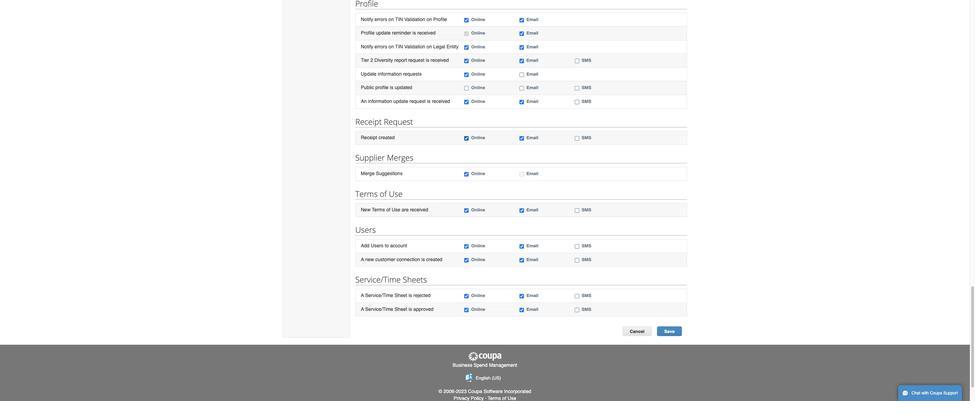 Task type: vqa. For each thing, say whether or not it's contained in the screenshot.
ORDERS
no



Task type: describe. For each thing, give the bounding box(es) containing it.
english
[[476, 376, 491, 381]]

2006-
[[444, 389, 456, 395]]

business
[[453, 363, 473, 368]]

service/time for a service/time sheet is approved
[[365, 307, 394, 312]]

update information requests
[[361, 71, 422, 77]]

tin for legal
[[396, 44, 403, 49]]

sms for a service/time sheet is rejected
[[582, 293, 592, 299]]

suggestions
[[376, 171, 403, 176]]

1 vertical spatial terms
[[372, 207, 385, 213]]

email for a new customer connection is created
[[527, 257, 539, 262]]

email for update information requests
[[527, 72, 539, 77]]

receipt request
[[356, 116, 413, 127]]

online for an information update request is received
[[472, 99, 486, 104]]

sms for receipt created
[[582, 135, 592, 140]]

2023
[[456, 389, 467, 395]]

profile
[[376, 85, 389, 90]]

online for receipt created
[[472, 135, 486, 140]]

receipt for receipt request
[[356, 116, 382, 127]]

online for new terms of use are received
[[472, 207, 486, 213]]

1 vertical spatial users
[[371, 243, 384, 249]]

1 vertical spatial use
[[392, 207, 401, 213]]

information for an
[[368, 99, 392, 104]]

sms for a new customer connection is created
[[582, 257, 592, 262]]

email for notify errors on tin validation on profile
[[527, 17, 539, 22]]

notify for notify errors on tin validation on profile
[[361, 16, 374, 22]]

on up profile update reminder is received
[[389, 16, 394, 22]]

tier
[[361, 58, 369, 63]]

email for profile update reminder is received
[[527, 30, 539, 36]]

reminder
[[392, 30, 411, 36]]

save
[[665, 329, 675, 335]]

management
[[489, 363, 518, 368]]

chat with coupa support button
[[899, 386, 963, 402]]

0 vertical spatial users
[[356, 225, 376, 236]]

2
[[371, 58, 373, 63]]

entity
[[447, 44, 459, 49]]

email for merge suggestions
[[527, 171, 539, 176]]

online for a new customer connection is created
[[472, 257, 486, 262]]

service/time for a service/time sheet is rejected
[[365, 293, 394, 299]]

online for a service/time sheet is rejected
[[472, 293, 486, 299]]

online for merge suggestions
[[472, 171, 486, 176]]

©
[[439, 389, 443, 395]]

support
[[944, 391, 959, 396]]

on up notify errors on tin validation on legal entity
[[427, 16, 432, 22]]

errors for notify errors on tin validation on legal entity
[[375, 44, 388, 49]]

merge suggestions
[[361, 171, 403, 176]]

tier 2 diversity report request is received
[[361, 58, 449, 63]]

are
[[402, 207, 409, 213]]

online for a service/time sheet is approved
[[472, 307, 486, 312]]

account
[[390, 243, 407, 249]]

sms for an information update request is received
[[582, 99, 592, 104]]

business spend management
[[453, 363, 518, 368]]

with
[[922, 391, 930, 396]]

online for tier 2 diversity report request is received
[[472, 58, 486, 63]]

incorporated
[[504, 389, 532, 395]]

spend
[[474, 363, 488, 368]]

updated
[[395, 85, 413, 90]]

software
[[484, 389, 503, 395]]

© 2006-2023 coupa software incorporated
[[439, 389, 532, 395]]

requests
[[403, 71, 422, 77]]

receipt for receipt created
[[361, 135, 378, 140]]

a new customer connection is created
[[361, 257, 443, 262]]

approved
[[414, 307, 434, 312]]

sms for new terms of use are received
[[582, 207, 592, 213]]

email for add users to account
[[527, 244, 539, 249]]

0 vertical spatial use
[[389, 188, 403, 199]]

online for profile update reminder is received
[[472, 30, 486, 36]]

(us)
[[492, 376, 501, 381]]

on left legal
[[427, 44, 432, 49]]

sms for tier 2 diversity report request is received
[[582, 58, 592, 63]]

cancel
[[630, 329, 645, 335]]

email for notify errors on tin validation on legal entity
[[527, 44, 539, 49]]

sms for add users to account
[[582, 244, 592, 249]]

0 vertical spatial of
[[380, 188, 387, 199]]

sheet for approved
[[395, 307, 408, 312]]

merges
[[387, 152, 414, 163]]

an
[[361, 99, 367, 104]]

profile update reminder is received
[[361, 30, 436, 36]]



Task type: locate. For each thing, give the bounding box(es) containing it.
use up new terms of use are received
[[389, 188, 403, 199]]

None checkbox
[[520, 18, 524, 22], [465, 73, 469, 77], [520, 86, 524, 91], [575, 86, 580, 91], [575, 100, 580, 104], [575, 136, 580, 141], [520, 172, 524, 177], [575, 208, 580, 213], [465, 245, 469, 249], [520, 245, 524, 249], [575, 294, 580, 299], [465, 308, 469, 313], [575, 308, 580, 313], [520, 18, 524, 22], [465, 73, 469, 77], [520, 86, 524, 91], [575, 86, 580, 91], [575, 100, 580, 104], [575, 136, 580, 141], [520, 172, 524, 177], [575, 208, 580, 213], [465, 245, 469, 249], [520, 245, 524, 249], [575, 294, 580, 299], [465, 308, 469, 313], [575, 308, 580, 313]]

a for a new customer connection is created
[[361, 257, 364, 262]]

update down updated
[[394, 99, 409, 104]]

profile up the tier
[[361, 30, 375, 36]]

online for notify errors on tin validation on legal entity
[[472, 44, 486, 49]]

email
[[527, 17, 539, 22], [527, 30, 539, 36], [527, 44, 539, 49], [527, 58, 539, 63], [527, 72, 539, 77], [527, 85, 539, 90], [527, 99, 539, 104], [527, 135, 539, 140], [527, 171, 539, 176], [527, 207, 539, 213], [527, 244, 539, 249], [527, 257, 539, 262], [527, 293, 539, 299], [527, 307, 539, 312]]

9 online from the top
[[472, 171, 486, 176]]

1 vertical spatial profile
[[361, 30, 375, 36]]

email for a service/time sheet is approved
[[527, 307, 539, 312]]

4 email from the top
[[527, 58, 539, 63]]

receipt up supplier
[[361, 135, 378, 140]]

8 sms from the top
[[582, 293, 592, 299]]

1 vertical spatial sheet
[[395, 307, 408, 312]]

9 sms from the top
[[582, 307, 592, 312]]

4 online from the top
[[472, 58, 486, 63]]

english (us)
[[476, 376, 501, 381]]

sheet
[[395, 293, 408, 299], [395, 307, 408, 312]]

received
[[418, 30, 436, 36], [431, 58, 449, 63], [432, 99, 451, 104], [410, 207, 429, 213]]

sheet down a service/time sheet is rejected
[[395, 307, 408, 312]]

validation up reminder
[[405, 16, 426, 22]]

errors for notify errors on tin validation on profile
[[375, 16, 388, 22]]

connection
[[397, 257, 420, 262]]

2 errors from the top
[[375, 44, 388, 49]]

1 vertical spatial notify
[[361, 44, 374, 49]]

tin for profile
[[396, 16, 403, 22]]

update
[[376, 30, 391, 36], [394, 99, 409, 104]]

errors up profile update reminder is received
[[375, 16, 388, 22]]

0 vertical spatial notify
[[361, 16, 374, 22]]

1 vertical spatial a
[[361, 293, 364, 299]]

0 horizontal spatial update
[[376, 30, 391, 36]]

information
[[378, 71, 402, 77], [368, 99, 392, 104]]

0 vertical spatial receipt
[[356, 116, 382, 127]]

1 vertical spatial update
[[394, 99, 409, 104]]

1 sheet from the top
[[395, 293, 408, 299]]

0 vertical spatial created
[[379, 135, 395, 140]]

1 horizontal spatial created
[[427, 257, 443, 262]]

tin up profile update reminder is received
[[396, 16, 403, 22]]

1 sms from the top
[[582, 58, 592, 63]]

a service/time sheet is approved
[[361, 307, 434, 312]]

tin
[[396, 16, 403, 22], [396, 44, 403, 49]]

9 email from the top
[[527, 171, 539, 176]]

12 online from the top
[[472, 257, 486, 262]]

0 vertical spatial update
[[376, 30, 391, 36]]

online
[[472, 17, 486, 22], [472, 30, 486, 36], [472, 44, 486, 49], [472, 58, 486, 63], [472, 72, 486, 77], [472, 85, 486, 90], [472, 99, 486, 104], [472, 135, 486, 140], [472, 171, 486, 176], [472, 207, 486, 213], [472, 244, 486, 249], [472, 257, 486, 262], [472, 293, 486, 299], [472, 307, 486, 312]]

1 horizontal spatial coupa
[[931, 391, 943, 396]]

users
[[356, 225, 376, 236], [371, 243, 384, 249]]

service/time down service/time sheets in the bottom of the page
[[365, 293, 394, 299]]

0 vertical spatial validation
[[405, 16, 426, 22]]

request down updated
[[410, 99, 426, 104]]

13 online from the top
[[472, 293, 486, 299]]

errors up diversity
[[375, 44, 388, 49]]

11 email from the top
[[527, 244, 539, 249]]

1 vertical spatial service/time
[[365, 293, 394, 299]]

5 online from the top
[[472, 72, 486, 77]]

14 email from the top
[[527, 307, 539, 312]]

0 vertical spatial terms
[[356, 188, 378, 199]]

email for an information update request is received
[[527, 99, 539, 104]]

1 email from the top
[[527, 17, 539, 22]]

use
[[389, 188, 403, 199], [392, 207, 401, 213]]

2 notify from the top
[[361, 44, 374, 49]]

coupa inside button
[[931, 391, 943, 396]]

2 vertical spatial a
[[361, 307, 364, 312]]

update
[[361, 71, 377, 77]]

3 a from the top
[[361, 307, 364, 312]]

1 validation from the top
[[405, 16, 426, 22]]

3 sms from the top
[[582, 99, 592, 104]]

0 horizontal spatial created
[[379, 135, 395, 140]]

notify up the tier
[[361, 44, 374, 49]]

1 notify from the top
[[361, 16, 374, 22]]

a
[[361, 257, 364, 262], [361, 293, 364, 299], [361, 307, 364, 312]]

of left are
[[387, 207, 391, 213]]

new
[[365, 257, 374, 262]]

chat with coupa support
[[912, 391, 959, 396]]

tin down profile update reminder is received
[[396, 44, 403, 49]]

1 a from the top
[[361, 257, 364, 262]]

a service/time sheet is rejected
[[361, 293, 431, 299]]

receipt created
[[361, 135, 395, 140]]

coupa right the 2023
[[468, 389, 483, 395]]

8 email from the top
[[527, 135, 539, 140]]

None checkbox
[[465, 18, 469, 22], [465, 32, 469, 36], [520, 32, 524, 36], [465, 45, 469, 50], [520, 45, 524, 50], [465, 59, 469, 63], [520, 59, 524, 63], [575, 59, 580, 63], [520, 73, 524, 77], [465, 86, 469, 91], [465, 100, 469, 104], [520, 100, 524, 104], [465, 136, 469, 141], [520, 136, 524, 141], [465, 172, 469, 177], [465, 208, 469, 213], [520, 208, 524, 213], [575, 245, 580, 249], [465, 258, 469, 263], [520, 258, 524, 263], [575, 258, 580, 263], [465, 294, 469, 299], [520, 294, 524, 299], [520, 308, 524, 313], [465, 18, 469, 22], [465, 32, 469, 36], [520, 32, 524, 36], [465, 45, 469, 50], [520, 45, 524, 50], [465, 59, 469, 63], [520, 59, 524, 63], [575, 59, 580, 63], [520, 73, 524, 77], [465, 86, 469, 91], [465, 100, 469, 104], [520, 100, 524, 104], [465, 136, 469, 141], [520, 136, 524, 141], [465, 172, 469, 177], [465, 208, 469, 213], [520, 208, 524, 213], [575, 245, 580, 249], [465, 258, 469, 263], [520, 258, 524, 263], [575, 258, 580, 263], [465, 294, 469, 299], [520, 294, 524, 299], [520, 308, 524, 313]]

1 vertical spatial tin
[[396, 44, 403, 49]]

5 email from the top
[[527, 72, 539, 77]]

chat
[[912, 391, 921, 396]]

0 vertical spatial sheet
[[395, 293, 408, 299]]

new
[[361, 207, 371, 213]]

diversity
[[375, 58, 393, 63]]

sms for public profile is updated
[[582, 85, 592, 90]]

use left are
[[392, 207, 401, 213]]

service/time down a service/time sheet is rejected
[[365, 307, 394, 312]]

cancel link
[[623, 327, 652, 337]]

coupa supplier portal image
[[468, 352, 503, 362]]

2 online from the top
[[472, 30, 486, 36]]

email for tier 2 diversity report request is received
[[527, 58, 539, 63]]

request
[[409, 58, 425, 63], [410, 99, 426, 104]]

3 email from the top
[[527, 44, 539, 49]]

validation for legal
[[405, 44, 426, 49]]

terms right new
[[372, 207, 385, 213]]

10 email from the top
[[527, 207, 539, 213]]

6 email from the top
[[527, 85, 539, 90]]

1 vertical spatial created
[[427, 257, 443, 262]]

service/time down customer
[[356, 274, 401, 285]]

4 sms from the top
[[582, 135, 592, 140]]

2 sheet from the top
[[395, 307, 408, 312]]

email for receipt created
[[527, 135, 539, 140]]

13 email from the top
[[527, 293, 539, 299]]

terms of use
[[356, 188, 403, 199]]

created
[[379, 135, 395, 140], [427, 257, 443, 262]]

notify up profile update reminder is received
[[361, 16, 374, 22]]

customer
[[376, 257, 396, 262]]

8 online from the top
[[472, 135, 486, 140]]

sheet up a service/time sheet is approved
[[395, 293, 408, 299]]

terms up new
[[356, 188, 378, 199]]

1 horizontal spatial profile
[[434, 16, 447, 22]]

of
[[380, 188, 387, 199], [387, 207, 391, 213]]

0 vertical spatial service/time
[[356, 274, 401, 285]]

email for new terms of use are received
[[527, 207, 539, 213]]

sms for a service/time sheet is approved
[[582, 307, 592, 312]]

10 online from the top
[[472, 207, 486, 213]]

is
[[413, 30, 416, 36], [426, 58, 430, 63], [390, 85, 394, 90], [427, 99, 431, 104], [422, 257, 425, 262], [409, 293, 412, 299], [409, 307, 412, 312]]

12 email from the top
[[527, 257, 539, 262]]

add users to account
[[361, 243, 407, 249]]

validation for profile
[[405, 16, 426, 22]]

created down 'receipt request'
[[379, 135, 395, 140]]

public profile is updated
[[361, 85, 413, 90]]

notify errors on tin validation on legal entity
[[361, 44, 459, 49]]

receipt up receipt created
[[356, 116, 382, 127]]

online for add users to account
[[472, 244, 486, 249]]

new terms of use are received
[[361, 207, 429, 213]]

2 email from the top
[[527, 30, 539, 36]]

0 vertical spatial request
[[409, 58, 425, 63]]

a for a service/time sheet is approved
[[361, 307, 364, 312]]

on down profile update reminder is received
[[389, 44, 394, 49]]

service/time sheets
[[356, 274, 427, 285]]

a for a service/time sheet is rejected
[[361, 293, 364, 299]]

coupa
[[468, 389, 483, 395], [931, 391, 943, 396]]

14 online from the top
[[472, 307, 486, 312]]

7 sms from the top
[[582, 257, 592, 262]]

errors
[[375, 16, 388, 22], [375, 44, 388, 49]]

users up add
[[356, 225, 376, 236]]

2 sms from the top
[[582, 85, 592, 90]]

online for update information requests
[[472, 72, 486, 77]]

1 vertical spatial receipt
[[361, 135, 378, 140]]

information up public profile is updated
[[378, 71, 402, 77]]

users left the to
[[371, 243, 384, 249]]

merge
[[361, 171, 375, 176]]

1 horizontal spatial update
[[394, 99, 409, 104]]

service/time
[[356, 274, 401, 285], [365, 293, 394, 299], [365, 307, 394, 312]]

2 vertical spatial service/time
[[365, 307, 394, 312]]

terms
[[356, 188, 378, 199], [372, 207, 385, 213]]

report
[[395, 58, 407, 63]]

1 vertical spatial validation
[[405, 44, 426, 49]]

email for a service/time sheet is rejected
[[527, 293, 539, 299]]

request up requests
[[409, 58, 425, 63]]

3 online from the top
[[472, 44, 486, 49]]

supplier merges
[[356, 152, 414, 163]]

profile up legal
[[434, 16, 447, 22]]

to
[[385, 243, 389, 249]]

5 sms from the top
[[582, 207, 592, 213]]

supplier
[[356, 152, 385, 163]]

6 online from the top
[[472, 85, 486, 90]]

rejected
[[414, 293, 431, 299]]

legal
[[434, 44, 445, 49]]

request
[[384, 116, 413, 127]]

of up new terms of use are received
[[380, 188, 387, 199]]

save button
[[657, 327, 682, 337]]

1 vertical spatial information
[[368, 99, 392, 104]]

0 vertical spatial a
[[361, 257, 364, 262]]

0 horizontal spatial profile
[[361, 30, 375, 36]]

6 sms from the top
[[582, 244, 592, 249]]

0 vertical spatial tin
[[396, 16, 403, 22]]

7 email from the top
[[527, 99, 539, 104]]

1 vertical spatial request
[[410, 99, 426, 104]]

notify
[[361, 16, 374, 22], [361, 44, 374, 49]]

sheets
[[403, 274, 427, 285]]

0 vertical spatial errors
[[375, 16, 388, 22]]

1 vertical spatial of
[[387, 207, 391, 213]]

2 validation from the top
[[405, 44, 426, 49]]

notify errors on tin validation on profile
[[361, 16, 447, 22]]

11 online from the top
[[472, 244, 486, 249]]

on
[[389, 16, 394, 22], [427, 16, 432, 22], [389, 44, 394, 49], [427, 44, 432, 49]]

0 vertical spatial profile
[[434, 16, 447, 22]]

add
[[361, 243, 370, 249]]

7 online from the top
[[472, 99, 486, 104]]

0 horizontal spatial coupa
[[468, 389, 483, 395]]

validation up tier 2 diversity report request is received
[[405, 44, 426, 49]]

email for public profile is updated
[[527, 85, 539, 90]]

1 errors from the top
[[375, 16, 388, 22]]

2 a from the top
[[361, 293, 364, 299]]

an information update request is received
[[361, 99, 451, 104]]

online for notify errors on tin validation on profile
[[472, 17, 486, 22]]

profile
[[434, 16, 447, 22], [361, 30, 375, 36]]

2 tin from the top
[[396, 44, 403, 49]]

1 online from the top
[[472, 17, 486, 22]]

update left reminder
[[376, 30, 391, 36]]

information for update
[[378, 71, 402, 77]]

created right the connection
[[427, 257, 443, 262]]

online for public profile is updated
[[472, 85, 486, 90]]

1 vertical spatial errors
[[375, 44, 388, 49]]

0 vertical spatial information
[[378, 71, 402, 77]]

coupa right with
[[931, 391, 943, 396]]

sheet for rejected
[[395, 293, 408, 299]]

information down profile
[[368, 99, 392, 104]]

public
[[361, 85, 374, 90]]

validation
[[405, 16, 426, 22], [405, 44, 426, 49]]

notify for notify errors on tin validation on legal entity
[[361, 44, 374, 49]]

sms
[[582, 58, 592, 63], [582, 85, 592, 90], [582, 99, 592, 104], [582, 135, 592, 140], [582, 207, 592, 213], [582, 244, 592, 249], [582, 257, 592, 262], [582, 293, 592, 299], [582, 307, 592, 312]]

1 tin from the top
[[396, 16, 403, 22]]

receipt
[[356, 116, 382, 127], [361, 135, 378, 140]]



